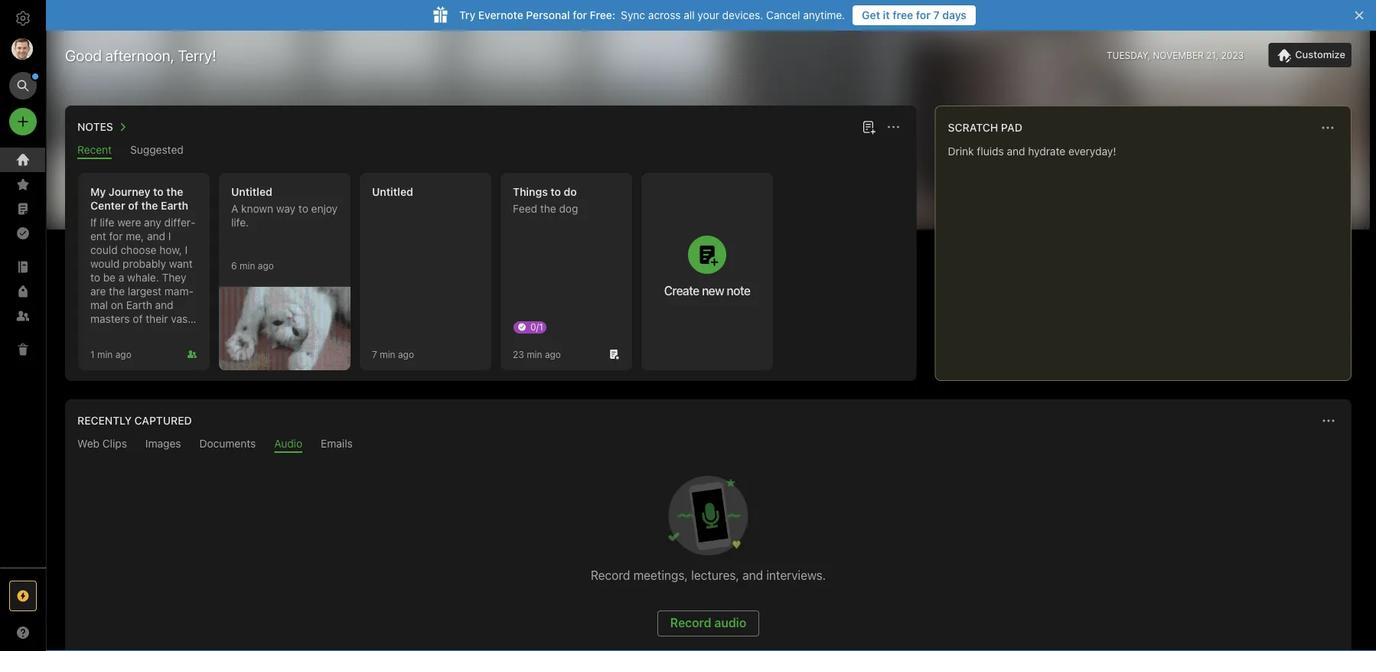 Task type: locate. For each thing, give the bounding box(es) containing it.
their
[[146, 313, 168, 325]]

23
[[513, 349, 524, 360]]

to inside things to do feed the dog
[[551, 186, 561, 198]]

1 horizontal spatial for
[[573, 9, 587, 21]]

7 inside recent tab panel
[[372, 349, 377, 360]]

0 vertical spatial of
[[128, 199, 139, 212]]

if
[[90, 216, 97, 229]]

0 vertical spatial i
[[168, 230, 171, 243]]

to right the way
[[299, 203, 308, 215]]

0 horizontal spatial record
[[591, 568, 630, 583]]

recently captured
[[77, 415, 192, 427]]

the up 'on'
[[109, 285, 125, 298]]

are
[[90, 285, 106, 298]]

the left dog
[[540, 203, 556, 215]]

0 vertical spatial and
[[147, 230, 165, 243]]

interviews.
[[767, 568, 826, 583]]

0 horizontal spatial earth
[[126, 299, 152, 312]]

afternoon,
[[106, 46, 174, 64]]

for inside button
[[916, 9, 931, 21]]

0 vertical spatial 7
[[934, 9, 940, 21]]

earth
[[161, 199, 188, 212], [126, 299, 152, 312]]

ago for 7 min ago
[[398, 349, 414, 360]]

1 untitled from the left
[[231, 186, 272, 198]]

good
[[65, 46, 102, 64]]

way
[[276, 203, 296, 215]]

1 vertical spatial i
[[185, 244, 188, 256]]

1 vertical spatial of
[[133, 313, 143, 325]]

2 untitled from the left
[[372, 186, 413, 198]]

tab list containing web clips
[[68, 438, 1349, 453]]

for down life
[[109, 230, 123, 243]]

recent tab
[[77, 144, 112, 159]]

it
[[883, 9, 890, 21]]

tree
[[0, 148, 46, 567]]

2 vertical spatial and
[[743, 568, 763, 583]]

any
[[144, 216, 161, 229]]

be
[[103, 271, 116, 284]]

for for 7
[[916, 9, 931, 21]]

and down "any"
[[147, 230, 165, 243]]

the
[[166, 186, 183, 198], [141, 199, 158, 212], [540, 203, 556, 215], [109, 285, 125, 298]]

days
[[943, 9, 967, 21]]

tab list for notes
[[68, 144, 914, 159]]

1 vertical spatial record
[[670, 616, 712, 630]]

untitled
[[231, 186, 272, 198], [372, 186, 413, 198]]

life
[[100, 216, 114, 229]]

masters
[[90, 313, 130, 325]]

for inside my journey to the center of the earth if life were any differ ent for me, and i could choose how, i would probably want to be a whale. they are the largest mam mal on earth and masters of their vast d...
[[109, 230, 123, 243]]

good afternoon, terry!
[[65, 46, 216, 64]]

i up how,
[[168, 230, 171, 243]]

record for record audio
[[670, 616, 712, 630]]

notes
[[77, 121, 113, 133]]

web clips tab
[[77, 438, 127, 453]]

i up "want"
[[185, 244, 188, 256]]

vast
[[171, 313, 192, 325]]

want
[[169, 258, 193, 270]]

2 horizontal spatial for
[[916, 9, 931, 21]]

to
[[153, 186, 164, 198], [551, 186, 561, 198], [299, 203, 308, 215], [90, 271, 100, 284]]

for left free:
[[573, 9, 587, 21]]

7 min ago
[[372, 349, 414, 360]]

more actions image
[[885, 118, 903, 136], [1319, 119, 1338, 137], [1320, 412, 1338, 430]]

1 vertical spatial tab list
[[68, 438, 1349, 453]]

tab list containing recent
[[68, 144, 914, 159]]

things to do feed the dog
[[513, 186, 578, 215]]

customize button
[[1269, 43, 1352, 67]]

earth up differ
[[161, 199, 188, 212]]

the inside things to do feed the dog
[[540, 203, 556, 215]]

audio
[[715, 616, 747, 630]]

min for 7
[[380, 349, 396, 360]]

1 horizontal spatial earth
[[161, 199, 188, 212]]

to up are
[[90, 271, 100, 284]]

1 tab list from the top
[[68, 144, 914, 159]]

2 tab list from the top
[[68, 438, 1349, 453]]

get it free for 7 days
[[862, 9, 967, 21]]

your
[[698, 9, 720, 21]]

of down journey
[[128, 199, 139, 212]]

0 horizontal spatial untitled
[[231, 186, 272, 198]]

1 horizontal spatial untitled
[[372, 186, 413, 198]]

tuesday, november 21, 2023
[[1107, 50, 1244, 60]]

tab list
[[68, 144, 914, 159], [68, 438, 1349, 453]]

thumbnail image
[[219, 287, 351, 371]]

1 vertical spatial and
[[155, 299, 174, 312]]

min
[[240, 260, 255, 271], [97, 349, 113, 360], [380, 349, 396, 360], [527, 349, 542, 360]]

record left 'meetings,' on the bottom left of page
[[591, 568, 630, 583]]

ago for 1 min ago
[[115, 349, 131, 360]]

earth down the largest
[[126, 299, 152, 312]]

and right lectures,
[[743, 568, 763, 583]]

of left their
[[133, 313, 143, 325]]

7
[[934, 9, 940, 21], [372, 349, 377, 360]]

0 vertical spatial record
[[591, 568, 630, 583]]

i
[[168, 230, 171, 243], [185, 244, 188, 256]]

whale.
[[127, 271, 159, 284]]

of
[[128, 199, 139, 212], [133, 313, 143, 325]]

recent tab panel
[[65, 159, 917, 381]]

untitled a known way to enjoy life.
[[231, 186, 338, 229]]

record left audio
[[670, 616, 712, 630]]

largest
[[128, 285, 162, 298]]

account image
[[11, 38, 33, 60]]

november
[[1153, 50, 1204, 60]]

journey
[[109, 186, 150, 198]]

audio
[[274, 438, 303, 450]]

1 horizontal spatial record
[[670, 616, 712, 630]]

to left do
[[551, 186, 561, 198]]

more actions image for recently captured
[[1320, 412, 1338, 430]]

terry!
[[178, 46, 216, 64]]

emails
[[321, 438, 353, 450]]

a
[[119, 271, 124, 284]]

untitled inside untitled a known way to enjoy life.
[[231, 186, 272, 198]]

upgrade image
[[14, 587, 32, 606]]

0 horizontal spatial 7
[[372, 349, 377, 360]]

a
[[231, 203, 238, 215]]

recently captured button
[[74, 412, 192, 430]]

More actions field
[[883, 116, 905, 138], [1318, 117, 1339, 139], [1318, 410, 1340, 432]]

ago for 6 min ago
[[258, 260, 274, 271]]

0 horizontal spatial for
[[109, 230, 123, 243]]

for
[[573, 9, 587, 21], [916, 9, 931, 21], [109, 230, 123, 243]]

for right free
[[916, 9, 931, 21]]

0/1
[[531, 322, 543, 332]]

cancel
[[766, 9, 800, 21]]

record
[[591, 568, 630, 583], [670, 616, 712, 630]]

1 horizontal spatial 7
[[934, 9, 940, 21]]

and
[[147, 230, 165, 243], [155, 299, 174, 312], [743, 568, 763, 583]]

1 vertical spatial 7
[[372, 349, 377, 360]]

create
[[664, 283, 699, 298]]

untitled for untitled
[[372, 186, 413, 198]]

record inside button
[[670, 616, 712, 630]]

and up their
[[155, 299, 174, 312]]

things
[[513, 186, 548, 198]]

suggested
[[130, 144, 184, 156]]

documents tab
[[199, 438, 256, 453]]

0 vertical spatial tab list
[[68, 144, 914, 159]]

the up differ
[[166, 186, 183, 198]]

across
[[648, 9, 681, 21]]

Start writing… text field
[[948, 145, 1351, 368]]

1 min ago
[[90, 349, 131, 360]]

2023
[[1222, 50, 1244, 60]]



Task type: describe. For each thing, give the bounding box(es) containing it.
try
[[459, 9, 476, 21]]

enjoy
[[311, 203, 338, 215]]

web clips
[[77, 438, 127, 450]]

23 min ago
[[513, 349, 561, 360]]

all
[[684, 9, 695, 21]]

1
[[90, 349, 95, 360]]

recent
[[77, 144, 112, 156]]

devices.
[[722, 9, 764, 21]]

6
[[231, 260, 237, 271]]

tuesday,
[[1107, 50, 1151, 60]]

free
[[893, 9, 914, 21]]

and inside audio tab panel
[[743, 568, 763, 583]]

record for record meetings, lectures, and interviews.
[[591, 568, 630, 583]]

my journey to the center of the earth if life were any differ ent for me, and i could choose how, i would probably want to be a whale. they are the largest mam mal on earth and masters of their vast d...
[[90, 186, 196, 339]]

1 horizontal spatial i
[[185, 244, 188, 256]]

0 horizontal spatial i
[[168, 230, 171, 243]]

could
[[90, 244, 118, 256]]

WHAT'S NEW field
[[0, 621, 46, 645]]

the up "any"
[[141, 199, 158, 212]]

ago for 23 min ago
[[545, 349, 561, 360]]

known
[[241, 203, 273, 215]]

to right journey
[[153, 186, 164, 198]]

meetings,
[[634, 568, 688, 583]]

lectures,
[[691, 568, 739, 583]]

create new note
[[664, 283, 751, 298]]

me,
[[126, 230, 144, 243]]

do
[[564, 186, 577, 198]]

would
[[90, 258, 120, 270]]

notes button
[[74, 118, 132, 136]]

untitled for untitled a known way to enjoy life.
[[231, 186, 272, 198]]

differ
[[164, 216, 196, 229]]

dog
[[559, 203, 578, 215]]

mal
[[90, 285, 194, 312]]

free:
[[590, 9, 616, 21]]

settings image
[[14, 9, 32, 28]]

try evernote personal for free: sync across all your devices. cancel anytime.
[[459, 9, 845, 21]]

6 min ago
[[231, 260, 274, 271]]

home image
[[14, 151, 32, 169]]

0 vertical spatial earth
[[161, 199, 188, 212]]

more actions field for recently captured
[[1318, 410, 1340, 432]]

tab list for recently captured
[[68, 438, 1349, 453]]

my
[[90, 186, 106, 198]]

anytime.
[[803, 9, 845, 21]]

recently
[[77, 415, 132, 427]]

more actions image for scratch pad
[[1319, 119, 1338, 137]]

1 vertical spatial earth
[[126, 299, 152, 312]]

record audio button
[[657, 611, 760, 637]]

mam
[[164, 285, 194, 298]]

clips
[[102, 438, 127, 450]]

click to expand image
[[39, 623, 51, 642]]

probably
[[123, 258, 166, 270]]

customize
[[1296, 49, 1346, 60]]

life.
[[231, 216, 249, 229]]

min for 23
[[527, 349, 542, 360]]

web
[[77, 438, 100, 450]]

get
[[862, 9, 881, 21]]

Account field
[[0, 34, 46, 64]]

min for 1
[[97, 349, 113, 360]]

documents
[[199, 438, 256, 450]]

get it free for 7 days button
[[853, 5, 976, 25]]

note
[[727, 283, 751, 298]]

evernote
[[478, 9, 523, 21]]

d...
[[90, 327, 106, 339]]

personal
[[526, 9, 570, 21]]

record meetings, lectures, and interviews.
[[591, 568, 826, 583]]

suggested tab
[[130, 144, 184, 159]]

center
[[90, 199, 125, 212]]

feed
[[513, 203, 537, 215]]

how,
[[159, 244, 182, 256]]

21,
[[1207, 50, 1219, 60]]

record audio
[[670, 616, 747, 630]]

captured
[[134, 415, 192, 427]]

scratch pad button
[[945, 119, 1023, 137]]

7 inside button
[[934, 9, 940, 21]]

min for 6
[[240, 260, 255, 271]]

audio tab
[[274, 438, 303, 453]]

images tab
[[145, 438, 181, 453]]

pad
[[1001, 121, 1023, 134]]

more actions field for scratch pad
[[1318, 117, 1339, 139]]

choose
[[121, 244, 157, 256]]

scratch pad
[[948, 121, 1023, 134]]

scratch
[[948, 121, 999, 134]]

new
[[702, 283, 724, 298]]

images
[[145, 438, 181, 450]]

were
[[117, 216, 141, 229]]

create new note button
[[642, 173, 773, 371]]

to inside untitled a known way to enjoy life.
[[299, 203, 308, 215]]

audio tab panel
[[65, 453, 1352, 652]]

they
[[162, 271, 186, 284]]

emails tab
[[321, 438, 353, 453]]

sync
[[621, 9, 646, 21]]

for for free:
[[573, 9, 587, 21]]



Task type: vqa. For each thing, say whether or not it's contained in the screenshot.
the 24 BUTTON
no



